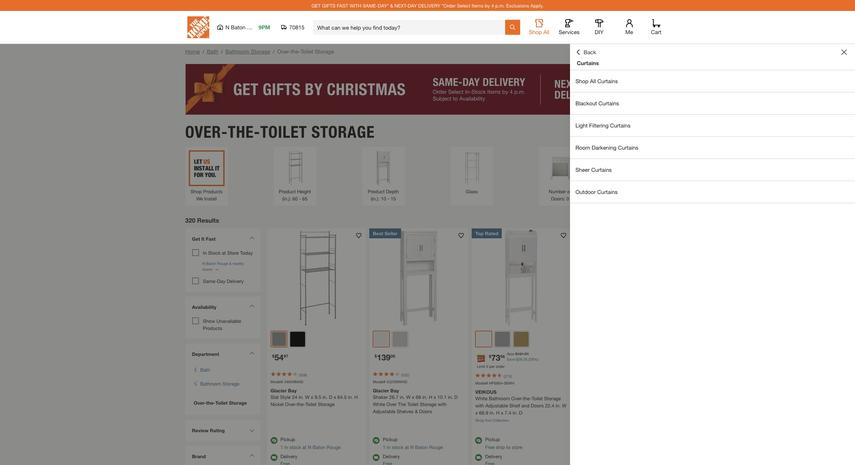 Task type: describe. For each thing, give the bounding box(es) containing it.
yellow image
[[514, 332, 529, 347]]

h inside glacier bay slat style 24 in. w x 9.5 in. d x 64.5 in. h nickel over-the-toilet storage
[[354, 395, 358, 400]]

back button
[[576, 49, 596, 56]]

drawer close image
[[841, 49, 847, 55]]

1 horizontal spatial baton
[[313, 445, 325, 451]]

n for available shipping icon corresponding to 139
[[410, 445, 414, 451]]

product height (in.): 60 - 65 image
[[277, 150, 313, 186]]

me button
[[618, 19, 640, 36]]

white inside glacier bay shaker 26.7 in. w x 68 in. h x 10.1 in. d white over the toilet storage with adjustable shelves & doors
[[373, 402, 385, 408]]

10
[[381, 196, 386, 202]]

curtains right 'darkening'
[[618, 144, 638, 151]]

silver image
[[272, 332, 286, 347]]

91
[[525, 352, 529, 356]]

56
[[500, 354, 505, 359]]

blackout curtains link
[[570, 93, 855, 114]]

room darkening curtains link
[[570, 137, 855, 159]]

apply.
[[530, 3, 544, 8]]

stock
[[208, 250, 221, 256]]

slat
[[271, 395, 279, 400]]

white image for 139
[[374, 332, 389, 347]]

shop products we install
[[191, 189, 222, 202]]

w inside glacier bay slat style 24 in. w x 9.5 in. d x 64.5 in. h nickel over-the-toilet storage
[[305, 395, 309, 400]]

same-
[[203, 278, 217, 284]]

to
[[506, 445, 510, 451]]

pickup for 139
[[383, 437, 398, 443]]

bay for 54
[[288, 388, 297, 394]]

06wh
[[504, 381, 514, 386]]

gifts
[[322, 3, 336, 8]]

0 vertical spatial .
[[524, 352, 525, 356]]

curtains down back "button"
[[577, 60, 599, 66]]

10.1
[[437, 395, 447, 400]]

hp0904-
[[489, 381, 504, 386]]

height
[[297, 189, 311, 194]]

( 532 )
[[401, 373, 409, 377]]

over
[[386, 402, 397, 408]]

glass
[[466, 189, 478, 194]]

0 vertical spatial bathroom storage link
[[225, 48, 270, 55]]

1 available for pickup image from the left
[[271, 438, 277, 444]]

3465nnhd
[[284, 380, 303, 384]]

show unavailable products
[[203, 318, 241, 331]]

products inside show unavailable products
[[203, 325, 222, 331]]

0 vertical spatial over-the-toilet storage
[[185, 122, 375, 142]]

0 horizontal spatial at
[[222, 250, 226, 256]]

rating
[[210, 428, 225, 434]]

free
[[485, 445, 495, 451]]

toilet inside glacier bay shaker 26.7 in. w x 68 in. h x 10.1 in. d white over the toilet storage with adjustable shelves & doors
[[407, 402, 418, 408]]

gray image for $
[[495, 332, 510, 347]]

same-day delivery link
[[203, 278, 244, 284]]

(in.): for 10
[[371, 196, 380, 202]]

delivery
[[418, 3, 440, 8]]

5
[[486, 365, 488, 369]]

1 / from the left
[[203, 49, 204, 55]]

room darkening curtains
[[576, 144, 638, 151]]

over- inside veikous white bathroom over-the-toilet storage with adjustable shelf and doors 22.4 in. w x 66.9 in. h x 7.4 in. d shop this collection
[[511, 396, 523, 402]]

espresso image
[[631, 150, 666, 186]]

feedback link image
[[846, 115, 855, 152]]

services button
[[558, 19, 580, 36]]

$ 73 56
[[489, 353, 505, 363]]

exclusions
[[506, 3, 529, 8]]

toilet inside glacier bay slat style 24 in. w x 9.5 in. d x 64.5 in. h nickel over-the-toilet storage
[[305, 402, 317, 408]]

in
[[203, 250, 207, 256]]

over-the-toilet storage inside over-the-toilet storage link
[[194, 400, 247, 406]]

in. up shop this collection link
[[490, 410, 495, 416]]

back
[[584, 49, 596, 55]]

outdoor curtains
[[576, 189, 618, 195]]

review rating link
[[192, 427, 236, 434]]

1 pickup from the left
[[280, 437, 295, 443]]

all for shop all
[[543, 29, 549, 35]]

sheer curtains link
[[570, 159, 855, 181]]

in. right 7.4
[[513, 410, 518, 416]]

product depth (in.): 10 - 15 link
[[365, 150, 401, 202]]

( inside /box $ 101 . 91 save $ 28 . 35 ( 28 %) limit 5 per order
[[529, 357, 530, 362]]

rated
[[485, 231, 498, 236]]

( 273 )
[[504, 374, 512, 379]]

2 / from the left
[[221, 49, 223, 55]]

same-day delivery
[[203, 278, 244, 284]]

68
[[416, 395, 421, 400]]

- for 65
[[299, 196, 301, 202]]

bay for 139
[[390, 388, 399, 394]]

at for first available shipping icon from the left
[[302, 445, 307, 451]]

store
[[512, 445, 522, 451]]

in. right 10.1
[[448, 395, 453, 400]]

best seller
[[373, 231, 398, 236]]

0 vertical spatial bath link
[[207, 48, 218, 55]]

) for 139
[[408, 373, 409, 377]]

x left 7.4
[[501, 410, 503, 416]]

x left 9.5
[[311, 395, 313, 400]]

veikous white bathroom over-the-toilet storage with adjustable shelf and doors 22.4 in. w x 66.9 in. h x 7.4 in. d shop this collection
[[475, 389, 566, 423]]

storage inside glacier bay slat style 24 in. w x 9.5 in. d x 64.5 in. h nickel over-the-toilet storage
[[318, 402, 335, 408]]

adjustable inside veikous white bathroom over-the-toilet storage with adjustable shelf and doors 22.4 in. w x 66.9 in. h x 7.4 in. d shop this collection
[[485, 403, 508, 409]]

1 for 1st "available for pickup" 'image' from the left
[[280, 445, 283, 451]]

get it fast
[[192, 236, 216, 242]]

bathroom storage
[[200, 381, 239, 387]]

results
[[197, 217, 219, 224]]

available for pickup image for $
[[475, 438, 482, 444]]

the- inside veikous white bathroom over-the-toilet storage with adjustable shelf and doors 22.4 in. w x 66.9 in. h x 7.4 in. d shop this collection
[[523, 396, 532, 402]]

1 vertical spatial bathroom
[[200, 381, 221, 387]]

532
[[402, 373, 408, 377]]

fast
[[337, 3, 348, 8]]

light
[[576, 122, 588, 129]]

next-
[[394, 3, 408, 8]]

home link
[[185, 48, 200, 55]]

curtains right sheer
[[591, 167, 612, 173]]

depth
[[386, 189, 399, 194]]

cart link
[[649, 19, 664, 36]]

darkening
[[592, 144, 616, 151]]

over-the-toilet storage link
[[192, 400, 253, 407]]

unavailable
[[216, 318, 241, 324]]

product for 10
[[368, 189, 385, 194]]

department
[[192, 351, 219, 357]]

show
[[203, 318, 215, 324]]

$ 139 00
[[375, 353, 395, 362]]

bronze image
[[290, 332, 305, 347]]

the home depot logo image
[[187, 16, 209, 38]]

me
[[625, 29, 633, 35]]

adjustable inside glacier bay shaker 26.7 in. w x 68 in. h x 10.1 in. d white over the toilet storage with adjustable shelves & doors
[[373, 409, 395, 415]]

shop for shop all curtains
[[576, 78, 588, 84]]

d inside glacier bay shaker 26.7 in. w x 68 in. h x 10.1 in. d white over the toilet storage with adjustable shelves & doors
[[454, 395, 458, 400]]

d inside glacier bay slat style 24 in. w x 9.5 in. d x 64.5 in. h nickel over-the-toilet storage
[[329, 395, 332, 400]]

with
[[350, 3, 361, 8]]

$ 54 97
[[272, 353, 288, 362]]

70815 button
[[281, 24, 305, 31]]

pickup 1 in stock at n baton rouge for 2nd 'n baton rouge' link from the left
[[383, 437, 443, 451]]

00
[[391, 354, 395, 359]]

doors inside veikous white bathroom over-the-toilet storage with adjustable shelf and doors 22.4 in. w x 66.9 in. h x 7.4 in. d shop this collection
[[531, 403, 544, 409]]

1 for "available for pickup" 'image' related to 139
[[383, 445, 385, 451]]

per
[[489, 365, 495, 369]]

over- inside glacier bay slat style 24 in. w x 9.5 in. d x 64.5 in. h nickel over-the-toilet storage
[[285, 402, 297, 408]]

w inside glacier bay shaker 26.7 in. w x 68 in. h x 10.1 in. d white over the toilet storage with adjustable shelves & doors
[[406, 395, 411, 400]]

model# for 139
[[373, 380, 386, 384]]

curtains right blackout
[[599, 100, 619, 107]]

model# 3465nnhd
[[271, 380, 303, 384]]

availability link
[[189, 300, 257, 316]]

320
[[185, 217, 195, 224]]

review
[[192, 428, 209, 434]]

with inside glacier bay shaker 26.7 in. w x 68 in. h x 10.1 in. d white over the toilet storage with adjustable shelves & doors
[[438, 402, 447, 408]]

pickup free ship to store
[[485, 437, 522, 451]]

cart
[[651, 29, 661, 35]]

by
[[485, 3, 490, 8]]

/box $ 101 . 91 save $ 28 . 35 ( 28 %) limit 5 per order
[[477, 352, 538, 369]]

slat style 24 in. w x 9.5 in. d x 64.5 in. h nickel over-the-toilet storage image
[[267, 229, 366, 328]]

glacier for 54
[[271, 388, 287, 394]]

review rating
[[192, 428, 225, 434]]

available shipping image for 139
[[373, 455, 380, 462]]

in for "available for pickup" 'image' related to 139
[[387, 445, 391, 451]]

get
[[192, 236, 200, 242]]

$ for 54
[[272, 354, 275, 359]]

1 vertical spatial .
[[522, 357, 523, 362]]

1 vertical spatial bathroom storage link
[[200, 380, 239, 388]]

product for 60
[[279, 189, 296, 194]]

shop all
[[529, 29, 549, 35]]

menu containing shop all curtains
[[570, 70, 855, 203]]

2 horizontal spatial baton
[[415, 445, 428, 451]]

54
[[275, 353, 284, 362]]

available for pickup image for 139
[[373, 438, 380, 444]]

x left 64.5
[[334, 395, 336, 400]]

1 28 from the left
[[518, 357, 522, 362]]

2 28 from the left
[[530, 357, 534, 362]]

nickel
[[271, 402, 284, 408]]

model# hp0904-06wh
[[475, 381, 514, 386]]

sponsored banner image
[[185, 64, 670, 115]]

curtains right filtering
[[610, 122, 631, 129]]

& inside glacier bay shaker 26.7 in. w x 68 in. h x 10.1 in. d white over the toilet storage with adjustable shelves & doors
[[415, 409, 418, 415]]

shop products we install link
[[189, 150, 224, 202]]

0
[[567, 196, 569, 202]]

light filtering curtains
[[576, 122, 631, 129]]

7.4
[[505, 410, 511, 416]]

3 / from the left
[[273, 49, 275, 55]]

products inside 'shop products we install'
[[203, 189, 222, 194]]

of
[[567, 189, 571, 194]]

h inside glacier bay shaker 26.7 in. w x 68 in. h x 10.1 in. d white over the toilet storage with adjustable shelves & doors
[[429, 395, 432, 400]]

*order
[[442, 3, 456, 8]]

we
[[196, 196, 203, 202]]



Task type: vqa. For each thing, say whether or not it's contained in the screenshot.
Feedback Link IMAGE
yes



Task type: locate. For each thing, give the bounding box(es) containing it.
h left 10.1
[[429, 395, 432, 400]]

2 white image from the left
[[477, 332, 491, 347]]

Search text field
[[190, 465, 255, 466]]

in for 1st "available for pickup" 'image' from the left
[[284, 445, 288, 451]]

2 horizontal spatial available shipping image
[[475, 455, 482, 462]]

number of doors: 0
[[549, 189, 571, 202]]

3 available for pickup image from the left
[[475, 438, 482, 444]]

( for 54
[[299, 373, 300, 377]]

1 horizontal spatial w
[[406, 395, 411, 400]]

( up 5323wwhd
[[401, 373, 402, 377]]

1 horizontal spatial gray image
[[495, 332, 510, 347]]

gray image for 139
[[393, 332, 408, 347]]

shop left this
[[475, 418, 484, 423]]

day*
[[378, 3, 389, 8]]

bay inside glacier bay slat style 24 in. w x 9.5 in. d x 64.5 in. h nickel over-the-toilet storage
[[288, 388, 297, 394]]

in. right 24
[[299, 395, 304, 400]]

$ left 00
[[375, 354, 377, 359]]

1 horizontal spatial 28
[[530, 357, 534, 362]]

1 in from the left
[[284, 445, 288, 451]]

2 horizontal spatial w
[[562, 403, 566, 409]]

style
[[280, 395, 291, 400]]

1 vertical spatial bath link
[[200, 366, 210, 374]]

2 available for pickup image from the left
[[373, 438, 380, 444]]

1 horizontal spatial 1
[[383, 445, 385, 451]]

28 left 35
[[518, 357, 522, 362]]

delivery for first available shipping icon from the left
[[280, 454, 297, 460]]

in. right 68
[[422, 395, 427, 400]]

2 n baton rouge link from the left
[[410, 445, 443, 451]]

n for first available shipping icon from the left
[[308, 445, 311, 451]]

(in.): inside product depth (in.): 10 - 15
[[371, 196, 380, 202]]

1 horizontal spatial all
[[590, 78, 596, 84]]

in
[[284, 445, 288, 451], [387, 445, 391, 451]]

1 horizontal spatial adjustable
[[485, 403, 508, 409]]

0 horizontal spatial -
[[299, 196, 301, 202]]

delivery for available shipping icon related to $
[[485, 454, 502, 460]]

pickup inside pickup free ship to store
[[485, 437, 500, 443]]

$ right /box on the bottom right of the page
[[515, 352, 517, 356]]

1 horizontal spatial pickup
[[383, 437, 398, 443]]

home
[[185, 48, 200, 55]]

66.9
[[479, 410, 488, 416]]

$ right save
[[516, 357, 518, 362]]

0 horizontal spatial pickup 1 in stock at n baton rouge
[[280, 437, 341, 451]]

1 horizontal spatial product
[[368, 189, 385, 194]]

0 horizontal spatial in
[[284, 445, 288, 451]]

white image
[[374, 332, 389, 347], [477, 332, 491, 347]]

$ left 97
[[272, 354, 275, 359]]

bathroom inside veikous white bathroom over-the-toilet storage with adjustable shelf and doors 22.4 in. w x 66.9 in. h x 7.4 in. d shop this collection
[[489, 396, 510, 402]]

white image up 139 at the left bottom of page
[[374, 332, 389, 347]]

2 pickup 1 in stock at n baton rouge from the left
[[383, 437, 443, 451]]

glacier inside glacier bay slat style 24 in. w x 9.5 in. d x 64.5 in. h nickel over-the-toilet storage
[[271, 388, 287, 394]]

product up '10'
[[368, 189, 385, 194]]

0 vertical spatial bathroom
[[225, 48, 249, 55]]

w inside veikous white bathroom over-the-toilet storage with adjustable shelf and doors 22.4 in. w x 66.9 in. h x 7.4 in. d shop this collection
[[562, 403, 566, 409]]

white image up $ 73 56 at bottom
[[477, 332, 491, 347]]

1 horizontal spatial with
[[475, 403, 484, 409]]

1 horizontal spatial pickup 1 in stock at n baton rouge
[[383, 437, 443, 451]]

1 (in.): from the left
[[282, 196, 291, 202]]

0 horizontal spatial h
[[354, 395, 358, 400]]

shop inside veikous white bathroom over-the-toilet storage with adjustable shelf and doors 22.4 in. w x 66.9 in. h x 7.4 in. d shop this collection
[[475, 418, 484, 423]]

0 vertical spatial &
[[390, 3, 393, 8]]

0 horizontal spatial adjustable
[[373, 409, 395, 415]]

x left 66.9
[[475, 410, 478, 416]]

bathroom storage link up over-the-toilet storage link at the left of the page
[[200, 380, 239, 388]]

2 product from the left
[[368, 189, 385, 194]]

bathroom down veikous
[[489, 396, 510, 402]]

( up 06wh
[[504, 374, 505, 379]]

2 1 from the left
[[383, 445, 385, 451]]

d right 10.1
[[454, 395, 458, 400]]

stock for 2nd 'n baton rouge' link from the left
[[392, 445, 404, 451]]

bathroom
[[225, 48, 249, 55], [200, 381, 221, 387], [489, 396, 510, 402]]

brand link
[[189, 450, 257, 465]]

1 bay from the left
[[288, 388, 297, 394]]

over-the-toilet storage
[[185, 122, 375, 142], [194, 400, 247, 406]]

with
[[438, 402, 447, 408], [475, 403, 484, 409]]

model# for 54
[[271, 380, 283, 384]]

0 horizontal spatial )
[[306, 373, 307, 377]]

3 available shipping image from the left
[[475, 455, 482, 462]]

- right the '60'
[[299, 196, 301, 202]]

all up blackout curtains
[[590, 78, 596, 84]]

/box
[[507, 352, 514, 356]]

1 horizontal spatial stock
[[392, 445, 404, 451]]

curtains right outdoor at the right top
[[597, 189, 618, 195]]

storage inside veikous white bathroom over-the-toilet storage with adjustable shelf and doors 22.4 in. w x 66.9 in. h x 7.4 in. d shop this collection
[[544, 396, 561, 402]]

in. right 22.4 at the bottom of the page
[[556, 403, 561, 409]]

white inside veikous white bathroom over-the-toilet storage with adjustable shelf and doors 22.4 in. w x 66.9 in. h x 7.4 in. d shop this collection
[[475, 396, 488, 402]]

over-
[[277, 48, 291, 55], [185, 122, 228, 142], [511, 396, 523, 402], [194, 400, 206, 406], [285, 402, 297, 408]]

bathroom up over-the-toilet storage link at the left of the page
[[200, 381, 221, 387]]

model# up "slat"
[[271, 380, 283, 384]]

1 horizontal spatial n baton rouge link
[[410, 445, 443, 451]]

shop for shop products we install
[[191, 189, 202, 194]]

white down shaker at the bottom left
[[373, 402, 385, 408]]

( 308 )
[[299, 373, 307, 377]]

bay inside glacier bay shaker 26.7 in. w x 68 in. h x 10.1 in. d white over the toilet storage with adjustable shelves & doors
[[390, 388, 399, 394]]

shop all button
[[528, 19, 550, 36]]

(in.): left '10'
[[371, 196, 380, 202]]

bathroom down n baton rouge
[[225, 48, 249, 55]]

rouge for "available for pickup" 'image' related to 139
[[429, 445, 443, 451]]

2 vertical spatial bathroom
[[489, 396, 510, 402]]

0 horizontal spatial available for pickup image
[[271, 438, 277, 444]]

curtains up blackout curtains
[[597, 78, 618, 84]]

( right 35
[[529, 357, 530, 362]]

1 product from the left
[[279, 189, 296, 194]]

0 horizontal spatial pickup
[[280, 437, 295, 443]]

services
[[559, 29, 580, 35]]

product height (in.): 60 - 65
[[279, 189, 311, 202]]

0 vertical spatial bath
[[207, 48, 218, 55]]

shop up we
[[191, 189, 202, 194]]

0 vertical spatial all
[[543, 29, 549, 35]]

1 horizontal spatial rouge
[[327, 445, 341, 451]]

with up 66.9
[[475, 403, 484, 409]]

and
[[522, 403, 530, 409]]

0 horizontal spatial &
[[390, 3, 393, 8]]

1 horizontal spatial white image
[[477, 332, 491, 347]]

shop inside button
[[529, 29, 542, 35]]

0 horizontal spatial 1
[[280, 445, 283, 451]]

bathroom storage link down n baton rouge
[[225, 48, 270, 55]]

bath right home
[[207, 48, 218, 55]]

limit
[[477, 365, 485, 369]]

(in.): left the '60'
[[282, 196, 291, 202]]

toilet inside veikous white bathroom over-the-toilet storage with adjustable shelf and doors 22.4 in. w x 66.9 in. h x 7.4 in. d shop this collection
[[532, 396, 543, 402]]

model# up veikous
[[475, 381, 488, 386]]

1 horizontal spatial at
[[302, 445, 307, 451]]

1 horizontal spatial h
[[429, 395, 432, 400]]

3 pickup from the left
[[485, 437, 500, 443]]

number of doors: 0 image
[[542, 150, 578, 186]]

&
[[390, 3, 393, 8], [415, 409, 418, 415]]

bay up the 26.7
[[390, 388, 399, 394]]

$ inside $ 54 97
[[272, 354, 275, 359]]

1 n baton rouge link from the left
[[308, 445, 341, 451]]

shop down apply.
[[529, 29, 542, 35]]

glass image
[[454, 150, 490, 186]]

h inside veikous white bathroom over-the-toilet storage with adjustable shelf and doors 22.4 in. w x 66.9 in. h x 7.4 in. d shop this collection
[[496, 410, 500, 416]]

d down and
[[519, 410, 522, 416]]

2 horizontal spatial at
[[405, 445, 409, 451]]

1 horizontal spatial /
[[221, 49, 223, 55]]

2 horizontal spatial bathroom
[[489, 396, 510, 402]]

& right day*
[[390, 3, 393, 8]]

2 available shipping image from the left
[[373, 455, 380, 462]]

1 horizontal spatial d
[[454, 395, 458, 400]]

0 horizontal spatial with
[[438, 402, 447, 408]]

0 horizontal spatial doors
[[419, 409, 432, 415]]

with inside veikous white bathroom over-the-toilet storage with adjustable shelf and doors 22.4 in. w x 66.9 in. h x 7.4 in. d shop this collection
[[475, 403, 484, 409]]

1 vertical spatial &
[[415, 409, 418, 415]]

0 horizontal spatial 28
[[518, 357, 522, 362]]

2 horizontal spatial h
[[496, 410, 500, 416]]

shop products we install image
[[189, 150, 224, 186]]

(in.): for 60
[[282, 196, 291, 202]]

0 horizontal spatial available shipping image
[[271, 455, 277, 462]]

) for 54
[[306, 373, 307, 377]]

0 horizontal spatial model#
[[271, 380, 283, 384]]

65
[[302, 196, 308, 202]]

gray image up 00
[[393, 332, 408, 347]]

pickup for $
[[485, 437, 500, 443]]

p.m.
[[495, 3, 505, 8]]

1 white image from the left
[[374, 332, 389, 347]]

in. right 64.5
[[348, 395, 353, 400]]

0 horizontal spatial stock
[[289, 445, 301, 451]]

x
[[311, 395, 313, 400], [334, 395, 336, 400], [412, 395, 414, 400], [434, 395, 436, 400], [475, 410, 478, 416], [501, 410, 503, 416]]

gray image
[[393, 332, 408, 347], [495, 332, 510, 347]]

70815
[[289, 24, 304, 30]]

model# up shaker at the bottom left
[[373, 380, 386, 384]]

2 pickup from the left
[[383, 437, 398, 443]]

1 gray image from the left
[[393, 332, 408, 347]]

with down 10.1
[[438, 402, 447, 408]]

rouge for 1st "available for pickup" 'image' from the left
[[327, 445, 341, 451]]

- left 15
[[387, 196, 389, 202]]

seller
[[385, 231, 398, 236]]

1 horizontal spatial white
[[475, 396, 488, 402]]

1 vertical spatial all
[[590, 78, 596, 84]]

$ inside $ 139 00
[[375, 354, 377, 359]]

1 - from the left
[[299, 196, 301, 202]]

bath link right home
[[207, 48, 218, 55]]

storage inside glacier bay shaker 26.7 in. w x 68 in. h x 10.1 in. d white over the toilet storage with adjustable shelves & doors
[[420, 402, 437, 408]]

bath down department
[[200, 367, 210, 373]]

all for shop all curtains
[[590, 78, 596, 84]]

doors
[[531, 403, 544, 409], [419, 409, 432, 415]]

available for pickup image
[[271, 438, 277, 444], [373, 438, 380, 444], [475, 438, 482, 444]]

best
[[373, 231, 383, 236]]

x left 68
[[412, 395, 414, 400]]

%)
[[534, 357, 538, 362]]

( up 3465nnhd
[[299, 373, 300, 377]]

0 horizontal spatial n baton rouge link
[[308, 445, 341, 451]]

2 horizontal spatial n
[[410, 445, 414, 451]]

1 vertical spatial over-the-toilet storage
[[194, 400, 247, 406]]

1 horizontal spatial available for pickup image
[[373, 438, 380, 444]]

get it fast link
[[189, 232, 257, 248]]

top
[[475, 231, 484, 236]]

product up the '60'
[[279, 189, 296, 194]]

available shipping image
[[271, 455, 277, 462], [373, 455, 380, 462], [475, 455, 482, 462]]

1 horizontal spatial in
[[387, 445, 391, 451]]

2 horizontal spatial available for pickup image
[[475, 438, 482, 444]]

save
[[507, 357, 515, 362]]

store
[[227, 250, 239, 256]]

0 horizontal spatial baton
[[231, 24, 245, 30]]

73
[[491, 353, 500, 363]]

veikous
[[475, 389, 497, 395]]

1 1 from the left
[[280, 445, 283, 451]]

in. right 9.5
[[323, 395, 328, 400]]

320 results
[[185, 217, 219, 224]]

1 horizontal spatial )
[[408, 373, 409, 377]]

0 horizontal spatial d
[[329, 395, 332, 400]]

2 stock from the left
[[392, 445, 404, 451]]

- inside product depth (in.): 10 - 15
[[387, 196, 389, 202]]

1 horizontal spatial doors
[[531, 403, 544, 409]]

1 pickup 1 in stock at n baton rouge from the left
[[280, 437, 341, 451]]

white down veikous
[[475, 396, 488, 402]]

at for available shipping icon corresponding to 139
[[405, 445, 409, 451]]

available shipping image for $
[[475, 455, 482, 462]]

2 in from the left
[[387, 445, 391, 451]]

(
[[529, 357, 530, 362], [299, 373, 300, 377], [401, 373, 402, 377], [504, 374, 505, 379]]

day
[[217, 278, 225, 284]]

. down 101
[[522, 357, 523, 362]]

glacier up "slat"
[[271, 388, 287, 394]]

order
[[496, 365, 505, 369]]

0 horizontal spatial (in.):
[[282, 196, 291, 202]]

bay
[[288, 388, 297, 394], [390, 388, 399, 394]]

1 horizontal spatial &
[[415, 409, 418, 415]]

doors down 68
[[419, 409, 432, 415]]

$ for 139
[[375, 354, 377, 359]]

doors right and
[[531, 403, 544, 409]]

get gifts fast with same-day* & next-day delivery *order select items by 4 p.m. exclusions apply.
[[311, 3, 544, 8]]

the- inside glacier bay slat style 24 in. w x 9.5 in. d x 64.5 in. h nickel over-the-toilet storage
[[297, 402, 305, 408]]

number
[[549, 189, 566, 194]]

toilet
[[301, 48, 313, 55], [260, 122, 307, 142], [532, 396, 543, 402], [215, 400, 228, 406], [305, 402, 317, 408], [407, 402, 418, 408]]

bay up 24
[[288, 388, 297, 394]]

all left services
[[543, 29, 549, 35]]

0 horizontal spatial rouge
[[247, 24, 263, 30]]

glacier for 139
[[373, 388, 389, 394]]

64.5
[[337, 395, 347, 400]]

2 horizontal spatial pickup
[[485, 437, 500, 443]]

shelf
[[509, 403, 520, 409]]

h up collection
[[496, 410, 500, 416]]

stock for second 'n baton rouge' link from the right
[[289, 445, 301, 451]]

2 bay from the left
[[390, 388, 399, 394]]

w left 9.5
[[305, 395, 309, 400]]

glacier
[[271, 388, 287, 394], [373, 388, 389, 394]]

d inside veikous white bathroom over-the-toilet storage with adjustable shelf and doors 22.4 in. w x 66.9 in. h x 7.4 in. d shop this collection
[[519, 410, 522, 416]]

2 horizontal spatial /
[[273, 49, 275, 55]]

shaker 26.7 in. w x 68 in. h x 10.1 in. d white over the toilet storage with adjustable shelves & doors image
[[370, 229, 468, 328]]

product inside product height (in.): 60 - 65
[[279, 189, 296, 194]]

15
[[391, 196, 396, 202]]

1 vertical spatial bath
[[200, 367, 210, 373]]

bath link down department
[[200, 366, 210, 374]]

1 horizontal spatial glacier
[[373, 388, 389, 394]]

room
[[576, 144, 590, 151]]

(in.): inside product height (in.): 60 - 65
[[282, 196, 291, 202]]

( for $
[[504, 374, 505, 379]]

2 glacier from the left
[[373, 388, 389, 394]]

glacier up shaker at the bottom left
[[373, 388, 389, 394]]

d
[[329, 395, 332, 400], [454, 395, 458, 400], [519, 410, 522, 416]]

2 (in.): from the left
[[371, 196, 380, 202]]

1 horizontal spatial -
[[387, 196, 389, 202]]

What can we help you find today? search field
[[317, 20, 505, 34]]

shop inside 'shop products we install'
[[191, 189, 202, 194]]

0 horizontal spatial bay
[[288, 388, 297, 394]]

home / bath / bathroom storage / over-the-toilet storage
[[185, 48, 334, 55]]

today
[[240, 250, 253, 256]]

0 horizontal spatial glacier
[[271, 388, 287, 394]]

product
[[279, 189, 296, 194], [368, 189, 385, 194]]

0 horizontal spatial white
[[373, 402, 385, 408]]

0 horizontal spatial all
[[543, 29, 549, 35]]

2 horizontal spatial model#
[[475, 381, 488, 386]]

product depth (in.): 10 - 15
[[368, 189, 399, 202]]

0 horizontal spatial white image
[[374, 332, 389, 347]]

products up install
[[203, 189, 222, 194]]

x left 10.1
[[434, 395, 436, 400]]

shop up blackout
[[576, 78, 588, 84]]

- inside product height (in.): 60 - 65
[[299, 196, 301, 202]]

( for 139
[[401, 373, 402, 377]]

60
[[292, 196, 298, 202]]

/
[[203, 49, 204, 55], [221, 49, 223, 55], [273, 49, 275, 55]]

0 horizontal spatial gray image
[[393, 332, 408, 347]]

1 horizontal spatial n
[[308, 445, 311, 451]]

28
[[518, 357, 522, 362], [530, 357, 534, 362]]

product depth (in.): 10 - 15 image
[[365, 150, 401, 186]]

pickup 1 in stock at n baton rouge
[[280, 437, 341, 451], [383, 437, 443, 451]]

install
[[204, 196, 217, 202]]

1 horizontal spatial model#
[[373, 380, 386, 384]]

pickup 1 in stock at n baton rouge for second 'n baton rouge' link from the right
[[280, 437, 341, 451]]

0 horizontal spatial w
[[305, 395, 309, 400]]

in.
[[299, 395, 304, 400], [323, 395, 328, 400], [348, 395, 353, 400], [400, 395, 405, 400], [422, 395, 427, 400], [448, 395, 453, 400], [556, 403, 561, 409], [490, 410, 495, 416], [513, 410, 518, 416]]

gray image up /box on the bottom right of the page
[[495, 332, 510, 347]]

0 vertical spatial products
[[203, 189, 222, 194]]

97
[[284, 354, 288, 359]]

curtains
[[577, 60, 599, 66], [597, 78, 618, 84], [599, 100, 619, 107], [610, 122, 631, 129], [618, 144, 638, 151], [591, 167, 612, 173], [597, 189, 618, 195]]

. up 35
[[524, 352, 525, 356]]

1 available shipping image from the left
[[271, 455, 277, 462]]

shop all curtains link
[[570, 70, 855, 92]]

& right shelves
[[415, 409, 418, 415]]

$ inside $ 73 56
[[489, 354, 491, 359]]

2 horizontal spatial rouge
[[429, 445, 443, 451]]

$ for 73
[[489, 354, 491, 359]]

collection
[[492, 418, 509, 423]]

w left 68
[[406, 395, 411, 400]]

w right 22.4 at the bottom of the page
[[562, 403, 566, 409]]

white image for $
[[477, 332, 491, 347]]

1 horizontal spatial (in.):
[[371, 196, 380, 202]]

delivery for available shipping icon corresponding to 139
[[383, 454, 400, 460]]

1 stock from the left
[[289, 445, 301, 451]]

product inside product depth (in.): 10 - 15
[[368, 189, 385, 194]]

doors inside glacier bay shaker 26.7 in. w x 68 in. h x 10.1 in. d white over the toilet storage with adjustable shelves & doors
[[419, 409, 432, 415]]

white bathroom over-the-toilet storage with adjustable shelf and doors 22.4 in. w x 66.9 in. h x 7.4 in. d image
[[472, 229, 571, 328]]

2 horizontal spatial d
[[519, 410, 522, 416]]

28 right 35
[[530, 357, 534, 362]]

0 horizontal spatial n
[[225, 24, 229, 30]]

h
[[354, 395, 358, 400], [429, 395, 432, 400], [496, 410, 500, 416]]

0 horizontal spatial /
[[203, 49, 204, 55]]

1 horizontal spatial bathroom
[[225, 48, 249, 55]]

1 vertical spatial products
[[203, 325, 222, 331]]

1 glacier from the left
[[271, 388, 287, 394]]

d left 64.5
[[329, 395, 332, 400]]

0 horizontal spatial product
[[279, 189, 296, 194]]

1 horizontal spatial bay
[[390, 388, 399, 394]]

stock
[[289, 445, 301, 451], [392, 445, 404, 451]]

shop for shop all
[[529, 29, 542, 35]]

1 horizontal spatial available shipping image
[[373, 455, 380, 462]]

product height (in.): 60 - 65 link
[[277, 150, 313, 202]]

in. up the at the bottom left of the page
[[400, 395, 405, 400]]

ship
[[496, 445, 505, 451]]

2 - from the left
[[387, 196, 389, 202]]

$ up per
[[489, 354, 491, 359]]

0 horizontal spatial bathroom
[[200, 381, 221, 387]]

all inside button
[[543, 29, 549, 35]]

menu
[[570, 70, 855, 203]]

2 horizontal spatial )
[[511, 374, 512, 379]]

adjustable up 7.4
[[485, 403, 508, 409]]

- for 15
[[387, 196, 389, 202]]

2 gray image from the left
[[495, 332, 510, 347]]

h right 64.5
[[354, 395, 358, 400]]

glacier inside glacier bay shaker 26.7 in. w x 68 in. h x 10.1 in. d white over the toilet storage with adjustable shelves & doors
[[373, 388, 389, 394]]

adjustable down over
[[373, 409, 395, 415]]

products down show
[[203, 325, 222, 331]]

(in.):
[[282, 196, 291, 202], [371, 196, 380, 202]]



